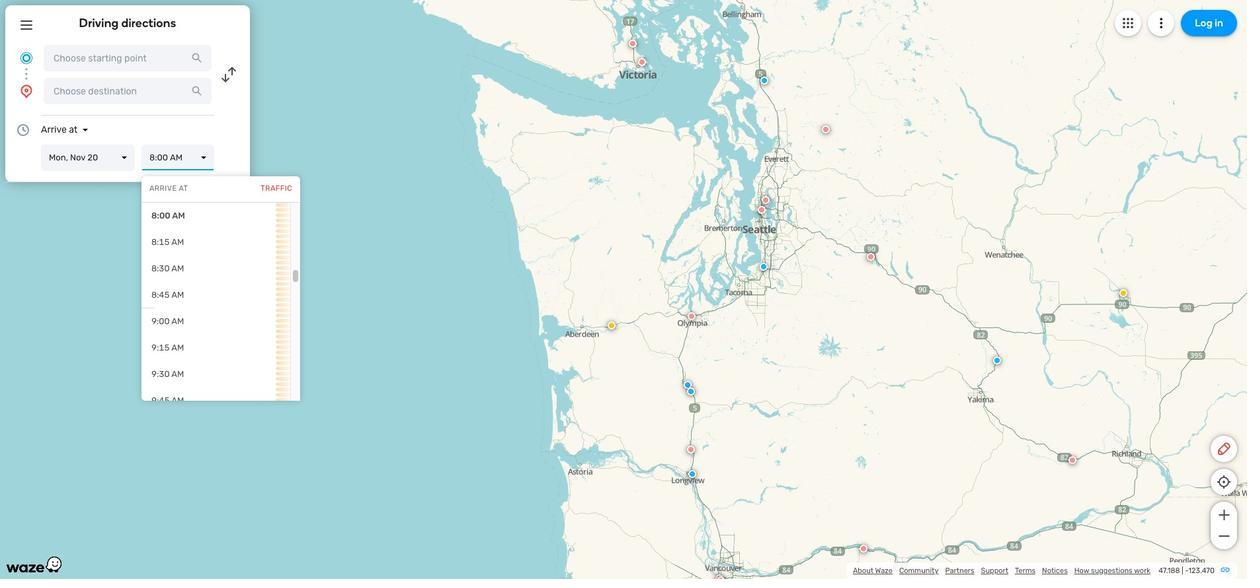 Task type: describe. For each thing, give the bounding box(es) containing it.
8:30 am
[[151, 264, 184, 274]]

am for 8:00 am option
[[172, 211, 185, 221]]

am for 9:15 am option in the bottom left of the page
[[171, 343, 184, 353]]

9:00 am option
[[142, 309, 290, 335]]

1 vertical spatial at
[[179, 185, 188, 193]]

0 horizontal spatial arrive
[[41, 124, 67, 136]]

mon, nov 20
[[49, 153, 98, 163]]

0 vertical spatial police image
[[993, 357, 1001, 365]]

zoom in image
[[1216, 508, 1232, 524]]

8:45 am option
[[142, 282, 290, 309]]

8:00 inside option
[[151, 211, 170, 221]]

0 vertical spatial at
[[69, 124, 78, 136]]

123.470
[[1188, 567, 1215, 576]]

community link
[[899, 567, 939, 576]]

9:00 am
[[151, 317, 184, 327]]

am for 8:30 am option
[[171, 264, 184, 274]]

9:15
[[151, 343, 170, 353]]

terms link
[[1015, 567, 1035, 576]]

9:15 am option
[[142, 335, 290, 362]]

am for 9:45 am 'option'
[[171, 396, 184, 406]]

community
[[899, 567, 939, 576]]

am for 9:00 am option
[[171, 317, 184, 327]]

mon,
[[49, 153, 68, 163]]

0 vertical spatial hazard image
[[1119, 290, 1127, 298]]

driving
[[79, 16, 119, 30]]

partners
[[945, 567, 974, 576]]

-
[[1185, 567, 1188, 576]]

9:45
[[151, 396, 170, 406]]

8:00 am inside list box
[[149, 153, 182, 163]]

8:15 am
[[151, 237, 184, 247]]

8:00 am inside option
[[151, 211, 185, 221]]

Choose destination text field
[[44, 78, 212, 104]]

partners link
[[945, 567, 974, 576]]

8:45 am
[[151, 290, 184, 300]]

0 vertical spatial police image
[[760, 77, 768, 85]]

20
[[88, 153, 98, 163]]

waze
[[875, 567, 893, 576]]

9:45 am option
[[142, 388, 290, 415]]

terms
[[1015, 567, 1035, 576]]

0 horizontal spatial arrive at
[[41, 124, 78, 136]]

work
[[1134, 567, 1151, 576]]

am for 8:15 am option
[[171, 237, 184, 247]]

support
[[981, 567, 1008, 576]]

notices link
[[1042, 567, 1068, 576]]

1 horizontal spatial arrive at
[[149, 185, 188, 193]]

1 vertical spatial arrive
[[149, 185, 177, 193]]

nov
[[70, 153, 85, 163]]

current location image
[[19, 50, 34, 66]]

how
[[1074, 567, 1089, 576]]

8:30
[[151, 264, 170, 274]]

1 vertical spatial police image
[[760, 263, 768, 271]]

8:45
[[151, 290, 170, 300]]



Task type: locate. For each thing, give the bounding box(es) containing it.
notices
[[1042, 567, 1068, 576]]

8:00 up 8:15
[[151, 211, 170, 221]]

arrive down the 8:00 am list box
[[149, 185, 177, 193]]

0 vertical spatial 8:00
[[149, 153, 168, 163]]

Choose starting point text field
[[44, 45, 212, 71]]

0 horizontal spatial at
[[69, 124, 78, 136]]

am inside 9:00 am option
[[171, 317, 184, 327]]

1 vertical spatial police image
[[687, 388, 695, 396]]

0 vertical spatial arrive
[[41, 124, 67, 136]]

0 horizontal spatial hazard image
[[608, 322, 616, 330]]

1 horizontal spatial arrive
[[149, 185, 177, 193]]

1 vertical spatial 8:00
[[151, 211, 170, 221]]

am inside 8:00 am option
[[172, 211, 185, 221]]

arrive at
[[41, 124, 78, 136], [149, 185, 188, 193]]

hazard image
[[1119, 290, 1127, 298], [608, 322, 616, 330]]

police image
[[993, 357, 1001, 365], [687, 388, 695, 396], [688, 471, 696, 479]]

9:30 am
[[151, 370, 184, 380]]

am for 9:30 am option
[[171, 370, 184, 380]]

suggestions
[[1091, 567, 1132, 576]]

2 vertical spatial police image
[[684, 382, 692, 389]]

1 vertical spatial 8:00 am
[[151, 211, 185, 221]]

1 vertical spatial arrive at
[[149, 185, 188, 193]]

am inside 9:30 am option
[[171, 370, 184, 380]]

am inside 8:15 am option
[[171, 237, 184, 247]]

road closed image
[[629, 40, 637, 48], [762, 196, 770, 204], [867, 253, 875, 261], [687, 446, 695, 454], [715, 575, 723, 580], [717, 577, 725, 580]]

8:00 inside list box
[[149, 153, 168, 163]]

8:00 right 20 at the left top of page
[[149, 153, 168, 163]]

8:30 am option
[[142, 256, 290, 282]]

8:00
[[149, 153, 168, 163], [151, 211, 170, 221]]

9:15 am
[[151, 343, 184, 353]]

am inside 8:45 am option
[[171, 290, 184, 300]]

47.188 | -123.470
[[1159, 567, 1215, 576]]

arrive up mon, at left top
[[41, 124, 67, 136]]

arrive at down the 8:00 am list box
[[149, 185, 188, 193]]

am inside the 8:00 am list box
[[170, 153, 182, 163]]

|
[[1182, 567, 1183, 576]]

8:00 am option
[[142, 203, 290, 229]]

at
[[69, 124, 78, 136], [179, 185, 188, 193]]

am
[[170, 153, 182, 163], [172, 211, 185, 221], [171, 237, 184, 247], [171, 264, 184, 274], [171, 290, 184, 300], [171, 317, 184, 327], [171, 343, 184, 353], [171, 370, 184, 380], [171, 396, 184, 406]]

about waze community partners support terms notices how suggestions work
[[853, 567, 1151, 576]]

am inside 9:15 am option
[[171, 343, 184, 353]]

how suggestions work link
[[1074, 567, 1151, 576]]

about
[[853, 567, 874, 576]]

am inside 8:30 am option
[[171, 264, 184, 274]]

am for 8:45 am option
[[171, 290, 184, 300]]

at down the 8:00 am list box
[[179, 185, 188, 193]]

9:30
[[151, 370, 170, 380]]

pencil image
[[1216, 442, 1232, 458]]

0 vertical spatial arrive at
[[41, 124, 78, 136]]

8:00 am list box
[[142, 145, 214, 171]]

9:00
[[151, 317, 170, 327]]

arrive
[[41, 124, 67, 136], [149, 185, 177, 193]]

traffic
[[261, 185, 292, 193]]

police image
[[760, 77, 768, 85], [760, 263, 768, 271], [684, 382, 692, 389]]

8:00 am
[[149, 153, 182, 163], [151, 211, 185, 221]]

directions
[[121, 16, 176, 30]]

clock image
[[15, 122, 31, 138]]

1 vertical spatial hazard image
[[608, 322, 616, 330]]

8:15 am option
[[142, 229, 290, 256]]

9:30 am option
[[142, 362, 290, 388]]

8:15
[[151, 237, 170, 247]]

0 vertical spatial 8:00 am
[[149, 153, 182, 163]]

location image
[[19, 83, 34, 99]]

driving directions
[[79, 16, 176, 30]]

about waze link
[[853, 567, 893, 576]]

mon, nov 20 list box
[[41, 145, 135, 171]]

am inside 9:45 am 'option'
[[171, 396, 184, 406]]

47.188
[[1159, 567, 1180, 576]]

road closed image
[[638, 58, 646, 66], [822, 126, 830, 134], [758, 206, 766, 214], [688, 313, 696, 321], [1069, 457, 1076, 465], [860, 546, 868, 553]]

link image
[[1220, 565, 1231, 576]]

2 vertical spatial police image
[[688, 471, 696, 479]]

9:45 am
[[151, 396, 184, 406]]

1 horizontal spatial at
[[179, 185, 188, 193]]

1 horizontal spatial hazard image
[[1119, 290, 1127, 298]]

at up "mon, nov 20"
[[69, 124, 78, 136]]

support link
[[981, 567, 1008, 576]]

zoom out image
[[1216, 529, 1232, 545]]

arrive at up mon, at left top
[[41, 124, 78, 136]]



Task type: vqa. For each thing, say whether or not it's contained in the screenshot.
PM
no



